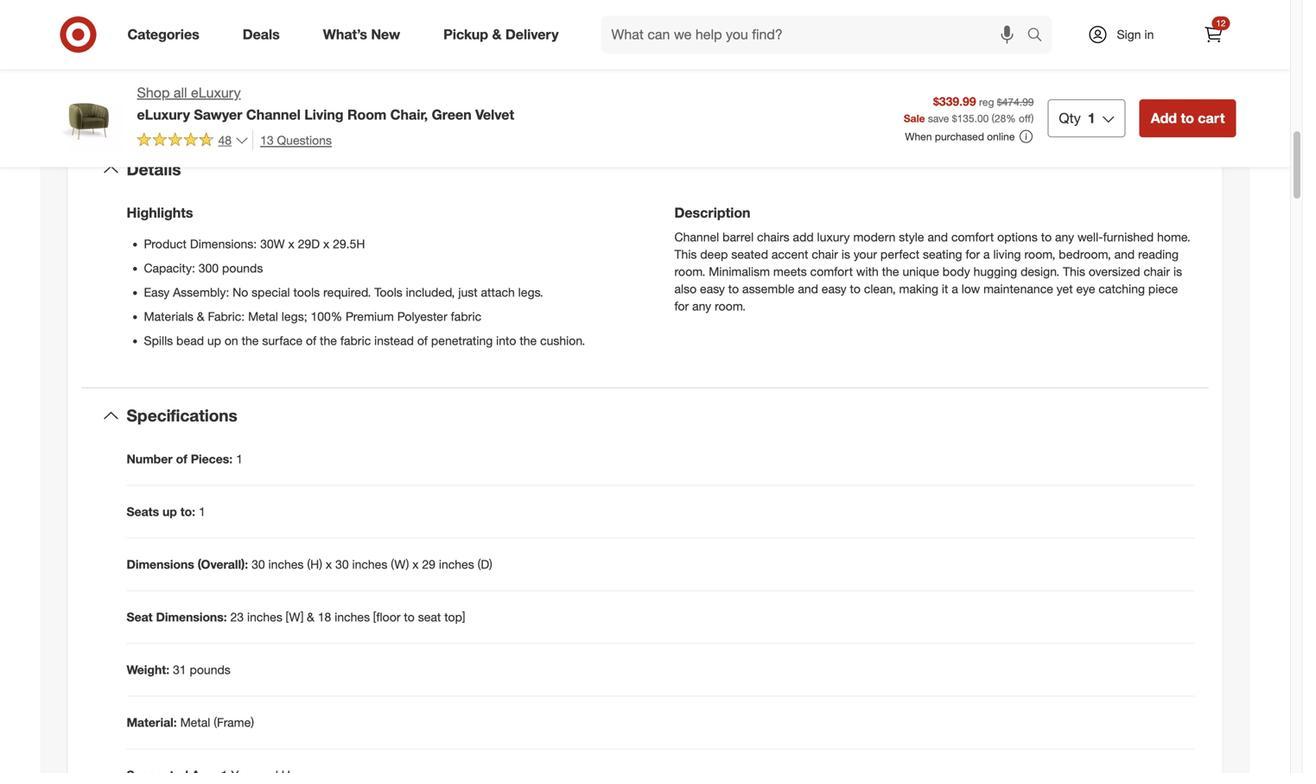 Task type: locate. For each thing, give the bounding box(es) containing it.
a
[[984, 247, 990, 262], [952, 281, 959, 297]]

material: metal (frame)
[[127, 715, 254, 731]]

green
[[432, 106, 472, 123]]

0 vertical spatial chair
[[812, 247, 839, 262]]

300
[[199, 261, 219, 276]]

1 horizontal spatial comfort
[[952, 230, 995, 245]]

home.
[[1158, 230, 1191, 245]]

add
[[1151, 110, 1178, 127]]

29
[[422, 557, 436, 572]]

body
[[943, 264, 971, 279]]

a up hugging
[[984, 247, 990, 262]]

1 vertical spatial fabric
[[341, 333, 371, 348]]

& left 18
[[307, 610, 315, 625]]

product
[[144, 237, 187, 252]]

fabric for polyester
[[451, 309, 482, 324]]

0 horizontal spatial room.
[[675, 264, 706, 279]]

0 vertical spatial channel
[[246, 106, 301, 123]]

for up body
[[966, 247, 981, 262]]

more
[[318, 21, 350, 38]]

maintenance
[[984, 281, 1054, 297]]

up
[[207, 333, 221, 348], [163, 504, 177, 520]]

0 vertical spatial comfort
[[952, 230, 995, 245]]

0 vertical spatial any
[[1056, 230, 1075, 245]]

1 horizontal spatial channel
[[675, 230, 720, 245]]

living
[[994, 247, 1022, 262]]

room. up also
[[675, 264, 706, 279]]

to left seat
[[404, 610, 415, 625]]

tools
[[294, 285, 320, 300]]

any down also
[[693, 299, 712, 314]]

& right pickup
[[492, 26, 502, 43]]

of down polyester
[[417, 333, 428, 348]]

0 vertical spatial this
[[675, 247, 697, 262]]

0 vertical spatial eluxury
[[191, 84, 241, 101]]

0 horizontal spatial and
[[798, 281, 819, 297]]

questions
[[277, 133, 332, 148]]

1 vertical spatial &
[[197, 309, 205, 324]]

1 easy from the left
[[700, 281, 725, 297]]

show more images
[[280, 21, 399, 38]]

0 horizontal spatial of
[[176, 452, 187, 467]]

& down assembly:
[[197, 309, 205, 324]]

1 vertical spatial this
[[1064, 264, 1086, 279]]

1 horizontal spatial 30
[[335, 557, 349, 572]]

channel
[[246, 106, 301, 123], [675, 230, 720, 245]]

1 vertical spatial metal
[[180, 715, 210, 731]]

0 horizontal spatial easy
[[700, 281, 725, 297]]

this
[[675, 247, 697, 262], [1064, 264, 1086, 279]]

30
[[252, 557, 265, 572], [335, 557, 349, 572]]

style
[[899, 230, 925, 245]]

assembly:
[[173, 285, 229, 300]]

1 right qty
[[1088, 110, 1096, 127]]

2 easy from the left
[[822, 281, 847, 297]]

1 vertical spatial chair
[[1144, 264, 1171, 279]]

0 horizontal spatial 30
[[252, 557, 265, 572]]

0 horizontal spatial up
[[163, 504, 177, 520]]

1 vertical spatial is
[[1174, 264, 1183, 279]]

yet
[[1057, 281, 1074, 297]]

48
[[218, 133, 232, 148]]

x right (h)
[[326, 557, 332, 572]]

is up piece
[[1174, 264, 1183, 279]]

1 horizontal spatial eluxury
[[191, 84, 241, 101]]

inches right 18
[[335, 610, 370, 625]]

1 vertical spatial channel
[[675, 230, 720, 245]]

the down perfect
[[882, 264, 900, 279]]

0 vertical spatial 1
[[1088, 110, 1096, 127]]

0 horizontal spatial &
[[197, 309, 205, 324]]

0 vertical spatial and
[[928, 230, 949, 245]]

0 horizontal spatial metal
[[180, 715, 210, 731]]

(
[[992, 112, 995, 125]]

0 horizontal spatial 1
[[199, 504, 206, 520]]

0 vertical spatial &
[[492, 26, 502, 43]]

metal
[[248, 309, 278, 324], [180, 715, 210, 731]]

30 right (h)
[[335, 557, 349, 572]]

1 right the to:
[[199, 504, 206, 520]]

metal left (frame)
[[180, 715, 210, 731]]

metal down the special
[[248, 309, 278, 324]]

1 vertical spatial any
[[693, 299, 712, 314]]

up left the to:
[[163, 504, 177, 520]]

1 horizontal spatial room.
[[715, 299, 746, 314]]

perfect
[[881, 247, 920, 262]]

pieces:
[[191, 452, 233, 467]]

2 30 from the left
[[335, 557, 349, 572]]

1 horizontal spatial &
[[307, 610, 315, 625]]

1 horizontal spatial easy
[[822, 281, 847, 297]]

1 vertical spatial a
[[952, 281, 959, 297]]

legs;
[[282, 309, 307, 324]]

dimensions
[[127, 557, 194, 572]]

pickup & delivery
[[444, 26, 559, 43]]

up left on
[[207, 333, 221, 348]]

1 horizontal spatial 1
[[236, 452, 243, 467]]

modern
[[854, 230, 896, 245]]

2 vertical spatial 1
[[199, 504, 206, 520]]

dimensions: up 300
[[190, 237, 257, 252]]

0 horizontal spatial this
[[675, 247, 697, 262]]

1 horizontal spatial any
[[1056, 230, 1075, 245]]

eluxury down shop
[[137, 106, 190, 123]]

pounds right 31
[[190, 663, 231, 678]]

inches left (w)
[[352, 557, 388, 572]]

inches
[[269, 557, 304, 572], [352, 557, 388, 572], [439, 557, 474, 572], [247, 610, 283, 625], [335, 610, 370, 625]]

room. down 'minimalism'
[[715, 299, 746, 314]]

images
[[354, 21, 399, 38]]

channel inside shop all eluxury eluxury sawyer channel living room chair, green velvet
[[246, 106, 301, 123]]

1 30 from the left
[[252, 557, 265, 572]]

is left your in the top right of the page
[[842, 247, 851, 262]]

dimensions:
[[190, 237, 257, 252], [156, 610, 227, 625]]

pickup & delivery link
[[429, 16, 581, 54]]

room
[[348, 106, 387, 123]]

1 for seats up to: 1
[[199, 504, 206, 520]]

room.
[[675, 264, 706, 279], [715, 299, 746, 314]]

1 horizontal spatial this
[[1064, 264, 1086, 279]]

29d
[[298, 237, 320, 252]]

specifications button
[[82, 389, 1209, 444]]

the right on
[[242, 333, 259, 348]]

categories
[[128, 26, 199, 43]]

fabric down just on the left top of the page
[[451, 309, 482, 324]]

what's
[[323, 26, 367, 43]]

0 horizontal spatial for
[[675, 299, 689, 314]]

&
[[492, 26, 502, 43], [197, 309, 205, 324], [307, 610, 315, 625]]

1 vertical spatial dimensions:
[[156, 610, 227, 625]]

0 horizontal spatial a
[[952, 281, 959, 297]]

surface
[[262, 333, 303, 348]]

30 right (overall):
[[252, 557, 265, 572]]

polyester
[[398, 309, 448, 324]]

chair,
[[391, 106, 428, 123]]

23
[[230, 610, 244, 625]]

this up yet
[[1064, 264, 1086, 279]]

0 vertical spatial fabric
[[451, 309, 482, 324]]

2 horizontal spatial of
[[417, 333, 428, 348]]

& for fabric:
[[197, 309, 205, 324]]

x right 29d
[[323, 237, 330, 252]]

1 horizontal spatial and
[[928, 230, 949, 245]]

fabric down 'premium'
[[341, 333, 371, 348]]

of down materials & fabric: metal legs; 100% premium polyester fabric
[[306, 333, 317, 348]]

pounds for weight: 31 pounds
[[190, 663, 231, 678]]

materials
[[144, 309, 194, 324]]

0 vertical spatial room.
[[675, 264, 706, 279]]

and down furnished
[[1115, 247, 1135, 262]]

options
[[998, 230, 1038, 245]]

$339.99
[[934, 94, 977, 109]]

& inside pickup & delivery link
[[492, 26, 502, 43]]

28
[[995, 112, 1007, 125]]

fabric for the
[[341, 333, 371, 348]]

it
[[942, 281, 949, 297]]

this left deep
[[675, 247, 697, 262]]

and up seating
[[928, 230, 949, 245]]

living
[[305, 106, 344, 123]]

1 vertical spatial pounds
[[190, 663, 231, 678]]

0 horizontal spatial channel
[[246, 106, 301, 123]]

delivery
[[506, 26, 559, 43]]

a right the it at the top right of the page
[[952, 281, 959, 297]]

0 horizontal spatial eluxury
[[137, 106, 190, 123]]

all
[[174, 84, 187, 101]]

easy
[[700, 281, 725, 297], [822, 281, 847, 297]]

weight:
[[127, 663, 170, 678]]

easy assembly: no special tools required.  tools included, just attach legs.
[[144, 285, 544, 300]]

$339.99 reg $474.99 sale save $ 135.00 ( 28 % off )
[[904, 94, 1034, 125]]

easy left clean,
[[822, 281, 847, 297]]

reg
[[980, 95, 995, 108]]

seats up to: 1
[[127, 504, 206, 520]]

comfort up seating
[[952, 230, 995, 245]]

pounds up no
[[222, 261, 263, 276]]

0 vertical spatial is
[[842, 247, 851, 262]]

chairs
[[757, 230, 790, 245]]

2 vertical spatial &
[[307, 610, 315, 625]]

for down also
[[675, 299, 689, 314]]

2 vertical spatial and
[[798, 281, 819, 297]]

1 vertical spatial up
[[163, 504, 177, 520]]

channel up 13
[[246, 106, 301, 123]]

inches right 23
[[247, 610, 283, 625]]

chair down luxury
[[812, 247, 839, 262]]

1 vertical spatial comfort
[[811, 264, 853, 279]]

when purchased online
[[906, 130, 1015, 143]]

1 horizontal spatial fabric
[[451, 309, 482, 324]]

channel up deep
[[675, 230, 720, 245]]

1 horizontal spatial metal
[[248, 309, 278, 324]]

What can we help you find? suggestions appear below search field
[[601, 16, 1032, 54]]

easy right also
[[700, 281, 725, 297]]

1 right pieces:
[[236, 452, 243, 467]]

eluxury up sawyer
[[191, 84, 241, 101]]

to down with at the top
[[850, 281, 861, 297]]

spills
[[144, 333, 173, 348]]

0 vertical spatial pounds
[[222, 261, 263, 276]]

spills bead up on the surface of the fabric instead of penetrating into the cushion.
[[144, 333, 586, 348]]

image of eluxury sawyer channel living room chair, green velvet image
[[54, 83, 123, 152]]

to right "add"
[[1181, 110, 1195, 127]]

1 horizontal spatial up
[[207, 333, 221, 348]]

1 vertical spatial room.
[[715, 299, 746, 314]]

1
[[1088, 110, 1096, 127], [236, 452, 243, 467], [199, 504, 206, 520]]

to up room,
[[1042, 230, 1052, 245]]

2 horizontal spatial 1
[[1088, 110, 1096, 127]]

chair down reading
[[1144, 264, 1171, 279]]

of left pieces:
[[176, 452, 187, 467]]

clean,
[[864, 281, 896, 297]]

advertisement region
[[666, 0, 1237, 15]]

special
[[252, 285, 290, 300]]

0 horizontal spatial fabric
[[341, 333, 371, 348]]

1 horizontal spatial for
[[966, 247, 981, 262]]

2 horizontal spatial and
[[1115, 247, 1135, 262]]

any left well-
[[1056, 230, 1075, 245]]

0 vertical spatial up
[[207, 333, 221, 348]]

furnished
[[1104, 230, 1154, 245]]

pounds
[[222, 261, 263, 276], [190, 663, 231, 678]]

and down meets
[[798, 281, 819, 297]]

1 horizontal spatial a
[[984, 247, 990, 262]]

1 vertical spatial 1
[[236, 452, 243, 467]]

0 vertical spatial dimensions:
[[190, 237, 257, 252]]

to down 'minimalism'
[[729, 281, 739, 297]]

included,
[[406, 285, 455, 300]]

eluxury
[[191, 84, 241, 101], [137, 106, 190, 123]]

dimensions: left 23
[[156, 610, 227, 625]]

comfort down luxury
[[811, 264, 853, 279]]

2 horizontal spatial &
[[492, 26, 502, 43]]



Task type: describe. For each thing, give the bounding box(es) containing it.
qty 1
[[1060, 110, 1096, 127]]

premium
[[346, 309, 394, 324]]

0 vertical spatial a
[[984, 247, 990, 262]]

dimensions (overall): 30 inches (h) x 30 inches (w) x 29 inches (d)
[[127, 557, 493, 572]]

deals link
[[228, 16, 302, 54]]

1 horizontal spatial of
[[306, 333, 317, 348]]

specifications
[[127, 406, 237, 426]]

135.00
[[958, 112, 989, 125]]

categories link
[[113, 16, 221, 54]]

online
[[988, 130, 1015, 143]]

making
[[900, 281, 939, 297]]

0 vertical spatial metal
[[248, 309, 278, 324]]

required.
[[323, 285, 371, 300]]

number
[[127, 452, 173, 467]]

tools
[[375, 285, 403, 300]]

catching
[[1099, 281, 1146, 297]]

reading
[[1139, 247, 1179, 262]]

add to cart button
[[1140, 99, 1237, 137]]

the down 100%
[[320, 333, 337, 348]]

48 link
[[137, 130, 249, 152]]

luxury
[[818, 230, 850, 245]]

low
[[962, 281, 981, 297]]

in
[[1145, 27, 1155, 42]]

well-
[[1078, 230, 1104, 245]]

weight: 31 pounds
[[127, 663, 231, 678]]

1 vertical spatial and
[[1115, 247, 1135, 262]]

1 vertical spatial for
[[675, 299, 689, 314]]

cart
[[1199, 110, 1226, 127]]

when
[[906, 130, 933, 143]]

instead
[[375, 333, 414, 348]]

sign
[[1118, 27, 1142, 42]]

just
[[459, 285, 478, 300]]

1 horizontal spatial chair
[[1144, 264, 1171, 279]]

capacity:
[[144, 261, 195, 276]]

description
[[675, 205, 751, 221]]

capacity: 300 pounds
[[144, 261, 263, 276]]

(d)
[[478, 557, 493, 572]]

what's new
[[323, 26, 400, 43]]

%
[[1007, 112, 1016, 125]]

13
[[260, 133, 274, 148]]

x left 29d
[[288, 237, 295, 252]]

assemble
[[743, 281, 795, 297]]

also
[[675, 281, 697, 297]]

easy
[[144, 285, 170, 300]]

eye
[[1077, 281, 1096, 297]]

penetrating
[[431, 333, 493, 348]]

inches right 29
[[439, 557, 474, 572]]

legs.
[[518, 285, 544, 300]]

off
[[1019, 112, 1032, 125]]

material:
[[127, 715, 177, 731]]

hugging
[[974, 264, 1018, 279]]

product dimensions: 30w x 29d x 29.5h
[[144, 237, 365, 252]]

new
[[371, 26, 400, 43]]

oversized
[[1089, 264, 1141, 279]]

dimensions: for product
[[190, 237, 257, 252]]

shop all eluxury eluxury sawyer channel living room chair, green velvet
[[137, 84, 515, 123]]

& for delivery
[[492, 26, 502, 43]]

to inside button
[[1181, 110, 1195, 127]]

deals
[[243, 26, 280, 43]]

design.
[[1021, 264, 1060, 279]]

channel inside description channel barrel chairs add luxury modern style and comfort options to any well-furnished home. this deep seated accent chair is your perfect seating for a living room, bedroom, and reading room. minimalism meets comfort with the unique body hugging design. this oversized chair is also easy to assemble and easy to clean, making it a low maintenance yet eye catching piece for any room.
[[675, 230, 720, 245]]

the inside description channel barrel chairs add luxury modern style and comfort options to any well-furnished home. this deep seated accent chair is your perfect seating for a living room, bedroom, and reading room. minimalism meets comfort with the unique body hugging design. this oversized chair is also easy to assemble and easy to clean, making it a low maintenance yet eye catching piece for any room.
[[882, 264, 900, 279]]

dimensions: for seat
[[156, 610, 227, 625]]

$474.99
[[998, 95, 1034, 108]]

13 questions
[[260, 133, 332, 148]]

on
[[225, 333, 238, 348]]

the right into
[[520, 333, 537, 348]]

sawyer
[[194, 106, 242, 123]]

0 horizontal spatial any
[[693, 299, 712, 314]]

seats
[[127, 504, 159, 520]]

with
[[857, 264, 879, 279]]

1 horizontal spatial is
[[1174, 264, 1183, 279]]

0 horizontal spatial is
[[842, 247, 851, 262]]

room,
[[1025, 247, 1056, 262]]

(overall):
[[198, 557, 248, 572]]

pounds for capacity: 300 pounds
[[222, 261, 263, 276]]

bedroom,
[[1059, 247, 1112, 262]]

seat
[[418, 610, 441, 625]]

0 horizontal spatial comfort
[[811, 264, 853, 279]]

sponsored
[[1186, 17, 1237, 30]]

sign in
[[1118, 27, 1155, 42]]

what's new link
[[308, 16, 422, 54]]

search button
[[1020, 16, 1061, 57]]

0 vertical spatial for
[[966, 247, 981, 262]]

(frame)
[[214, 715, 254, 731]]

top]
[[445, 610, 465, 625]]

description channel barrel chairs add luxury modern style and comfort options to any well-furnished home. this deep seated accent chair is your perfect seating for a living room, bedroom, and reading room. minimalism meets comfort with the unique body hugging design. this oversized chair is also easy to assemble and easy to clean, making it a low maintenance yet eye catching piece for any room.
[[675, 205, 1191, 314]]

search
[[1020, 28, 1061, 45]]

highlights
[[127, 205, 193, 221]]

inches left (h)
[[269, 557, 304, 572]]

shop
[[137, 84, 170, 101]]

seated
[[732, 247, 769, 262]]

x left 29
[[413, 557, 419, 572]]

1 vertical spatial eluxury
[[137, 106, 190, 123]]

meets
[[774, 264, 807, 279]]

show
[[280, 21, 315, 38]]

0 horizontal spatial chair
[[812, 247, 839, 262]]

pickup
[[444, 26, 489, 43]]

add to cart
[[1151, 110, 1226, 127]]

100%
[[311, 309, 342, 324]]

1 for number of pieces: 1
[[236, 452, 243, 467]]

to:
[[180, 504, 195, 520]]

12 link
[[1195, 16, 1233, 54]]



Task type: vqa. For each thing, say whether or not it's contained in the screenshot.
ON at the left of the page
yes



